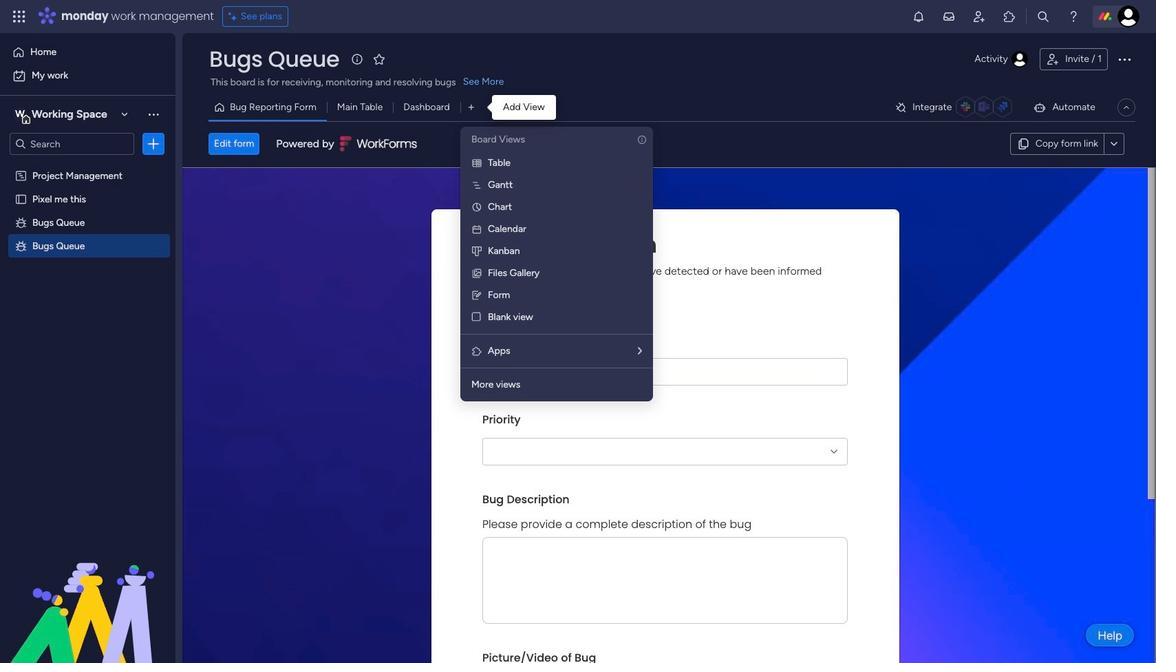 Task type: vqa. For each thing, say whether or not it's contained in the screenshot.
3rd "group" from the bottom
yes



Task type: locate. For each thing, give the bounding box(es) containing it.
workspace image
[[13, 107, 27, 122]]

search everything image
[[1037, 10, 1051, 23]]

option
[[8, 41, 167, 63], [8, 65, 167, 87], [0, 163, 176, 166]]

apps image
[[472, 346, 483, 357]]

2 vertical spatial option
[[0, 163, 176, 166]]

workforms logo image
[[340, 133, 418, 155]]

Search in workspace field
[[29, 136, 115, 152]]

group
[[483, 303, 849, 402], [483, 402, 849, 482], [483, 482, 849, 640]]

None text field
[[483, 537, 849, 624]]

board activity image
[[1012, 51, 1029, 67]]

none text field inside form form
[[483, 537, 849, 624]]

select product image
[[12, 10, 26, 23]]

workspace selection element
[[13, 106, 109, 124]]

options image
[[147, 137, 160, 151]]

0 vertical spatial option
[[8, 41, 167, 63]]

list box
[[0, 161, 176, 443]]

lottie animation element
[[0, 524, 176, 663]]

options image
[[1117, 51, 1134, 67]]

list arrow image
[[638, 346, 643, 356]]

None field
[[206, 45, 343, 74]]

update feed image
[[943, 10, 957, 23]]



Task type: describe. For each thing, give the bounding box(es) containing it.
3 group from the top
[[483, 482, 849, 640]]

1 vertical spatial option
[[8, 65, 167, 87]]

public board image
[[14, 192, 28, 205]]

show board description image
[[349, 52, 366, 66]]

2 group from the top
[[483, 402, 849, 482]]

add view image
[[469, 102, 474, 113]]

collapse board header image
[[1122, 102, 1133, 113]]

name text field
[[483, 358, 849, 385]]

bob builder image
[[1118, 6, 1140, 28]]

help image
[[1067, 10, 1081, 23]]

monday marketplace image
[[1003, 10, 1017, 23]]

workspace options image
[[147, 107, 160, 121]]

add to favorites image
[[373, 52, 387, 66]]

invite members image
[[973, 10, 987, 23]]

lottie animation image
[[0, 524, 176, 663]]

1 group from the top
[[483, 303, 849, 402]]

notifications image
[[912, 10, 926, 23]]

form form
[[182, 168, 1156, 663]]

see plans image
[[228, 9, 241, 24]]



